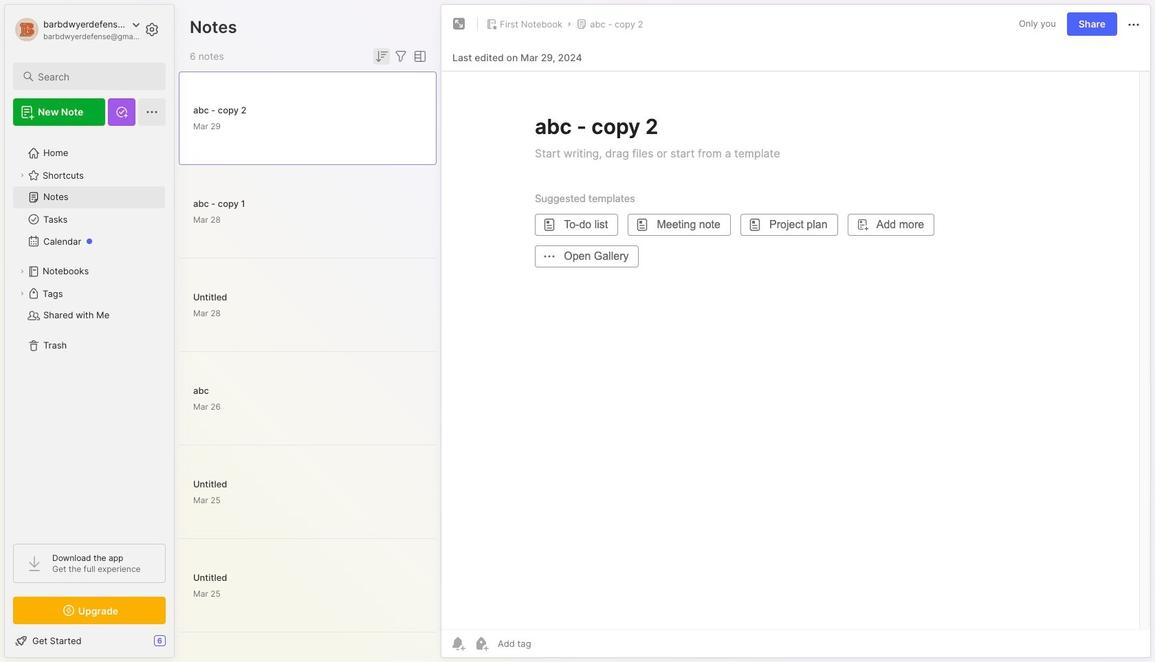Task type: describe. For each thing, give the bounding box(es) containing it.
Search text field
[[38, 70, 153, 83]]

expand notebooks image
[[18, 268, 26, 276]]

note window element
[[441, 4, 1152, 662]]

expand note image
[[451, 16, 468, 32]]

click to collapse image
[[174, 637, 184, 654]]

more actions image
[[1126, 16, 1143, 33]]

add tag image
[[473, 636, 490, 652]]

Help and Learning task checklist field
[[5, 630, 174, 652]]

View options field
[[409, 48, 429, 65]]

add filters image
[[393, 48, 409, 65]]

More actions field
[[1126, 15, 1143, 33]]

settings image
[[144, 21, 160, 38]]



Task type: vqa. For each thing, say whether or not it's contained in the screenshot.
the bottommost Password
no



Task type: locate. For each thing, give the bounding box(es) containing it.
expand tags image
[[18, 290, 26, 298]]

Account field
[[13, 16, 140, 43]]

tree inside main element
[[5, 134, 174, 532]]

tree
[[5, 134, 174, 532]]

None search field
[[38, 68, 153, 85]]

add a reminder image
[[450, 636, 466, 652]]

Note Editor text field
[[442, 71, 1151, 629]]

Sort options field
[[374, 48, 390, 65]]

Add tag field
[[497, 638, 601, 650]]

main element
[[0, 0, 179, 662]]

none search field inside main element
[[38, 68, 153, 85]]

Add filters field
[[393, 48, 409, 65]]



